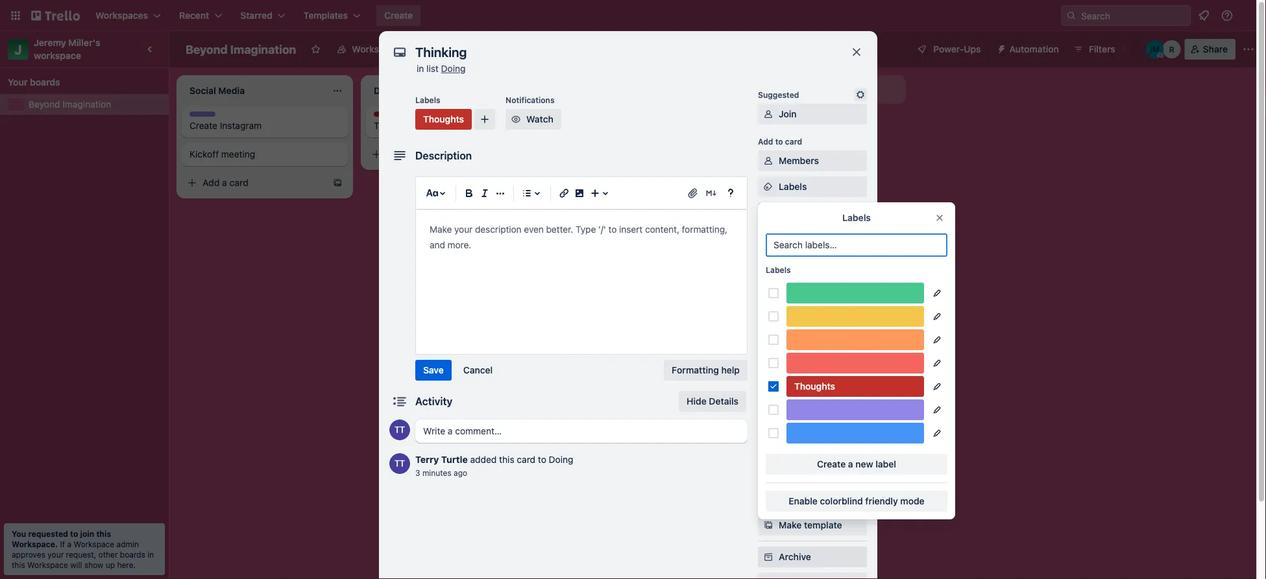 Task type: describe. For each thing, give the bounding box(es) containing it.
add another list button
[[730, 75, 906, 104]]

make template link
[[758, 515, 867, 536]]

sm image for archive
[[762, 551, 775, 564]]

sm image for copy
[[762, 493, 775, 506]]

0 vertical spatial to
[[775, 137, 783, 146]]

beyond imagination inside board name text field
[[186, 42, 296, 56]]

1 horizontal spatial thoughts button
[[415, 109, 472, 130]]

your
[[48, 550, 64, 559]]

custom
[[779, 311, 812, 322]]

0 horizontal spatial power-
[[758, 345, 785, 354]]

Main content area, start typing to enter text. text field
[[430, 222, 733, 253]]

enable colorblind friendly mode
[[789, 496, 925, 507]]

actions
[[758, 450, 787, 459]]

copy
[[779, 494, 801, 505]]

label
[[876, 459, 896, 470]]

ups inside button
[[964, 44, 981, 55]]

create for create instagram
[[190, 120, 217, 131]]

attach and insert link image
[[687, 187, 700, 200]]

beyond imagination link
[[29, 98, 161, 111]]

hide details
[[687, 396, 739, 407]]

thinking link
[[374, 119, 524, 132]]

meeting
[[221, 149, 255, 160]]

friendly
[[865, 496, 898, 507]]

star or unstar board image
[[311, 44, 321, 55]]

create for create a new label
[[817, 459, 846, 470]]

colorblind
[[820, 496, 863, 507]]

card down the thinking link
[[414, 149, 433, 160]]

requested
[[28, 530, 68, 539]]

color: bold red, title: "thoughts" menu item
[[787, 376, 924, 397]]

color: yellow, title: none menu item
[[787, 306, 924, 327]]

join link
[[758, 104, 867, 125]]

here.
[[117, 561, 136, 570]]

button
[[798, 416, 827, 427]]

0 horizontal spatial thoughts button
[[374, 112, 410, 121]]

card down meeting
[[229, 178, 249, 188]]

this inside the terry turtle added this card to doing 3 minutes ago
[[499, 455, 514, 465]]

copy link
[[758, 489, 867, 510]]

you
[[12, 530, 26, 539]]

description
[[415, 150, 472, 162]]

1 horizontal spatial add a card button
[[366, 144, 511, 165]]

attachment button
[[758, 254, 867, 275]]

template
[[804, 520, 842, 531]]

color: blue, title: none menu item
[[787, 423, 924, 444]]

add power-ups link
[[758, 358, 867, 379]]

members
[[779, 155, 819, 166]]

search image
[[1066, 10, 1077, 21]]

0 horizontal spatial ups
[[785, 345, 800, 354]]

add down kickoff
[[203, 178, 220, 188]]

formatting
[[672, 365, 719, 376]]

open help dialog image
[[723, 186, 739, 201]]

automation inside button
[[1010, 44, 1059, 55]]

color: red, title: none menu item
[[787, 353, 924, 374]]

new
[[856, 459, 873, 470]]

Write a comment text field
[[415, 420, 748, 443]]

color: orange, title: none menu item
[[787, 330, 924, 350]]

close popover image
[[935, 213, 945, 223]]

request,
[[66, 550, 96, 559]]

board link
[[440, 39, 495, 60]]

up
[[106, 561, 115, 570]]

join
[[80, 530, 94, 539]]

cover
[[779, 285, 804, 296]]

add power-ups
[[779, 363, 846, 374]]

dates button
[[758, 228, 867, 249]]

add another list
[[753, 84, 821, 95]]

power-ups button
[[908, 39, 989, 60]]

imagination inside board name text field
[[230, 42, 296, 56]]

add down thinking at the top of page
[[387, 149, 404, 160]]

cancel button
[[456, 360, 501, 381]]

share button
[[1185, 39, 1236, 60]]

doing inside the terry turtle added this card to doing 3 minutes ago
[[549, 455, 573, 465]]

a inside if a workspace admin approves your request, other boards in this workspace will show up here.
[[67, 540, 71, 549]]

thoughts inside thoughts thinking
[[374, 112, 410, 121]]

sm image for labels
[[762, 180, 775, 193]]

show menu image
[[1242, 43, 1255, 56]]

notifications
[[506, 95, 555, 104]]

labels up cover
[[766, 265, 791, 275]]

jeremy
[[34, 37, 66, 48]]

move link
[[758, 463, 867, 484]]

editor toolbar toolbar
[[422, 183, 741, 204]]

workspace.
[[12, 540, 58, 549]]

automation button
[[991, 39, 1067, 60]]

add button button
[[758, 412, 867, 432]]

add a card for leftmost add a card button
[[203, 178, 249, 188]]

minutes
[[422, 469, 452, 478]]

fields
[[815, 311, 840, 322]]

add left button
[[779, 416, 796, 427]]

terry
[[415, 455, 439, 465]]

another
[[772, 84, 806, 95]]

if
[[60, 540, 65, 549]]

open information menu image
[[1221, 9, 1234, 22]]

workspace
[[34, 50, 81, 61]]

power-ups inside button
[[934, 44, 981, 55]]

create instagram link
[[190, 119, 340, 132]]

visible
[[402, 44, 430, 55]]

add left another at the right of page
[[753, 84, 770, 95]]

attachment
[[779, 259, 829, 270]]

color: green, title: none menu item
[[787, 283, 924, 304]]

Board name text field
[[179, 39, 303, 60]]

back to home image
[[31, 5, 80, 26]]

0 horizontal spatial list
[[427, 63, 439, 74]]

0 horizontal spatial workspace
[[27, 561, 68, 570]]

j
[[14, 42, 22, 57]]

3 minutes ago link
[[415, 469, 467, 478]]

Search field
[[1077, 6, 1190, 25]]

your
[[8, 77, 28, 88]]

details
[[709, 396, 739, 407]]

0 horizontal spatial doing
[[441, 63, 466, 74]]

0 notifications image
[[1196, 8, 1212, 23]]

sm image for watch
[[510, 113, 523, 126]]

labels link
[[758, 177, 867, 197]]

formatting help link
[[664, 360, 748, 381]]

custom fields
[[779, 311, 840, 322]]

0 vertical spatial boards
[[30, 77, 60, 88]]

your boards
[[8, 77, 60, 88]]

0 horizontal spatial beyond
[[29, 99, 60, 110]]

thoughts inside menu item
[[794, 381, 835, 392]]

create from template… image
[[332, 178, 343, 188]]

thinking
[[374, 120, 410, 131]]

sm image for automation
[[991, 39, 1010, 57]]

in list doing
[[417, 63, 466, 74]]

enable colorblind friendly mode button
[[766, 491, 948, 512]]

join
[[779, 109, 797, 119]]

admin
[[117, 540, 139, 549]]

cancel
[[463, 365, 493, 376]]

1 vertical spatial terry turtle (terryturtle) image
[[389, 420, 410, 441]]



Task type: vqa. For each thing, say whether or not it's contained in the screenshot.
text styles icon
yes



Task type: locate. For each thing, give the bounding box(es) containing it.
2 vertical spatial power-
[[798, 363, 829, 374]]

0 vertical spatial terry turtle (terryturtle) image
[[1129, 40, 1147, 58]]

sm image left "watch"
[[510, 113, 523, 126]]

this inside you requested to join this workspace.
[[96, 530, 111, 539]]

create up workspace visible
[[384, 10, 413, 21]]

this down approves in the bottom of the page
[[12, 561, 25, 570]]

0 horizontal spatial terry turtle (terryturtle) image
[[389, 420, 410, 441]]

1 horizontal spatial power-
[[798, 363, 829, 374]]

make template
[[779, 520, 842, 531]]

workspace left visible
[[352, 44, 400, 55]]

card
[[785, 137, 802, 146], [414, 149, 433, 160], [229, 178, 249, 188], [517, 455, 536, 465]]

add
[[753, 84, 770, 95], [758, 137, 773, 146], [387, 149, 404, 160], [203, 178, 220, 188], [779, 363, 796, 374], [779, 416, 796, 427]]

power- inside 'link'
[[798, 363, 829, 374]]

in inside if a workspace admin approves your request, other boards in this workspace will show up here.
[[148, 550, 154, 559]]

sm image inside the automation button
[[991, 39, 1010, 57]]

share
[[1203, 44, 1228, 55]]

sm image for cover
[[762, 284, 775, 297]]

sm image inside checklist link
[[762, 206, 775, 219]]

0 horizontal spatial create
[[190, 120, 217, 131]]

filters button
[[1069, 39, 1119, 60]]

1 horizontal spatial doing
[[549, 455, 573, 465]]

2 vertical spatial this
[[12, 561, 25, 570]]

this inside if a workspace admin approves your request, other boards in this workspace will show up here.
[[12, 561, 25, 570]]

sm image down add to card
[[762, 154, 775, 167]]

jeremy miller's workspace
[[34, 37, 103, 61]]

to inside the terry turtle added this card to doing 3 minutes ago
[[538, 455, 546, 465]]

workspace inside button
[[352, 44, 400, 55]]

1 vertical spatial this
[[96, 530, 111, 539]]

1 horizontal spatial boards
[[120, 550, 145, 559]]

1 horizontal spatial beyond
[[186, 42, 228, 56]]

a right if
[[67, 540, 71, 549]]

members link
[[758, 151, 867, 171]]

list left doing link
[[427, 63, 439, 74]]

text styles image
[[424, 186, 440, 201]]

card right the added
[[517, 455, 536, 465]]

this right the join
[[96, 530, 111, 539]]

sm image for join
[[762, 108, 775, 121]]

sm image left copy at bottom right
[[762, 493, 775, 506]]

0 vertical spatial in
[[417, 63, 424, 74]]

sm image inside the copy link
[[762, 493, 775, 506]]

0 horizontal spatial this
[[12, 561, 25, 570]]

card inside the terry turtle added this card to doing 3 minutes ago
[[517, 455, 536, 465]]

sm image right power-ups button at the right of the page
[[991, 39, 1010, 57]]

1 vertical spatial automation
[[758, 397, 802, 406]]

1 vertical spatial imagination
[[63, 99, 111, 110]]

0 horizontal spatial terry turtle (terryturtle) image
[[389, 454, 410, 474]]

list inside button
[[808, 84, 821, 95]]

1 vertical spatial terry turtle (terryturtle) image
[[389, 454, 410, 474]]

imagination down your boards with 1 items element
[[63, 99, 111, 110]]

list
[[427, 63, 439, 74], [808, 84, 821, 95]]

create instagram
[[190, 120, 262, 131]]

terry turtle (terryturtle) image
[[1129, 40, 1147, 58], [389, 420, 410, 441]]

automation
[[1010, 44, 1059, 55], [758, 397, 802, 406]]

to left the join
[[70, 530, 78, 539]]

0 horizontal spatial beyond imagination
[[29, 99, 111, 110]]

sm image left cover
[[762, 284, 775, 297]]

list up join link
[[808, 84, 821, 95]]

enable
[[789, 496, 818, 507]]

save
[[423, 365, 444, 376]]

r
[[1169, 45, 1175, 54]]

1 vertical spatial create
[[190, 120, 217, 131]]

0 horizontal spatial in
[[148, 550, 154, 559]]

1 vertical spatial power-ups
[[758, 345, 800, 354]]

imagination left star or unstar board icon
[[230, 42, 296, 56]]

this right the added
[[499, 455, 514, 465]]

1 vertical spatial workspace
[[74, 540, 114, 549]]

ups
[[964, 44, 981, 55], [785, 345, 800, 354], [829, 363, 846, 374]]

sm image inside move link
[[762, 467, 775, 480]]

0 vertical spatial power-
[[934, 44, 964, 55]]

archive
[[779, 552, 811, 563]]

beyond imagination
[[186, 42, 296, 56], [29, 99, 111, 110]]

0 vertical spatial terry turtle (terryturtle) image
[[1243, 8, 1259, 23]]

power-
[[934, 44, 964, 55], [758, 345, 785, 354], [798, 363, 829, 374]]

doing
[[441, 63, 466, 74], [549, 455, 573, 465]]

your boards with 1 items element
[[8, 75, 154, 90]]

boards inside if a workspace admin approves your request, other boards in this workspace will show up here.
[[120, 550, 145, 559]]

lists image
[[519, 186, 535, 201]]

1 vertical spatial add a card button
[[182, 173, 327, 193]]

add down custom
[[779, 363, 796, 374]]

1 horizontal spatial add a card
[[387, 149, 433, 160]]

add down suggested
[[758, 137, 773, 146]]

0 horizontal spatial add a card
[[203, 178, 249, 188]]

ups inside 'link'
[[829, 363, 846, 374]]

automation left filters button in the right of the page
[[1010, 44, 1059, 55]]

sm image right the open help dialog image
[[762, 180, 775, 193]]

0 vertical spatial add a card
[[387, 149, 433, 160]]

instagram
[[220, 120, 262, 131]]

add to card
[[758, 137, 802, 146]]

more formatting image
[[493, 186, 508, 201]]

to
[[775, 137, 783, 146], [538, 455, 546, 465], [70, 530, 78, 539]]

make
[[779, 520, 802, 531]]

image image
[[572, 186, 587, 201]]

2 vertical spatial to
[[70, 530, 78, 539]]

1 horizontal spatial imagination
[[230, 42, 296, 56]]

sm image inside join link
[[762, 108, 775, 121]]

0 horizontal spatial boards
[[30, 77, 60, 88]]

1 horizontal spatial terry turtle (terryturtle) image
[[1129, 40, 1147, 58]]

dates
[[779, 233, 804, 244]]

1 horizontal spatial create
[[384, 10, 413, 21]]

sm image for suggested
[[854, 88, 867, 101]]

sm image
[[991, 39, 1010, 57], [854, 88, 867, 101], [762, 108, 775, 121], [762, 180, 775, 193], [762, 467, 775, 480], [762, 493, 775, 506]]

0 vertical spatial create
[[384, 10, 413, 21]]

2 vertical spatial workspace
[[27, 561, 68, 570]]

2 horizontal spatial power-
[[934, 44, 964, 55]]

rubyanndersson (rubyanndersson) image
[[1163, 40, 1181, 58]]

ups up the add power-ups
[[785, 345, 800, 354]]

add a card button down the kickoff meeting 'link'
[[182, 173, 327, 193]]

to inside you requested to join this workspace.
[[70, 530, 78, 539]]

labels up search labels… text field in the right of the page
[[843, 213, 871, 223]]

0 horizontal spatial thoughts
[[374, 112, 410, 121]]

sm image down actions
[[762, 467, 775, 480]]

sm image inside watch button
[[510, 113, 523, 126]]

labels up the thinking link
[[415, 95, 440, 104]]

boards down admin
[[120, 550, 145, 559]]

workspace visible button
[[329, 39, 437, 60]]

in
[[417, 63, 424, 74], [148, 550, 154, 559]]

power- inside button
[[934, 44, 964, 55]]

1 horizontal spatial beyond imagination
[[186, 42, 296, 56]]

card up the members
[[785, 137, 802, 146]]

ups left the automation button
[[964, 44, 981, 55]]

thoughts
[[374, 112, 410, 121], [423, 114, 464, 125], [794, 381, 835, 392]]

to down write a comment text box
[[538, 455, 546, 465]]

add a card button
[[366, 144, 511, 165], [182, 173, 327, 193]]

1 vertical spatial add a card
[[203, 178, 249, 188]]

watch button
[[506, 109, 561, 130]]

sm image left archive
[[762, 551, 775, 564]]

hide details link
[[679, 391, 746, 412]]

1 horizontal spatial list
[[808, 84, 821, 95]]

1 vertical spatial beyond imagination
[[29, 99, 111, 110]]

checklist link
[[758, 203, 867, 223]]

add a card button down the thinking link
[[366, 144, 511, 165]]

checklist
[[779, 207, 819, 218]]

create left new
[[817, 459, 846, 470]]

italic ⌘i image
[[477, 186, 493, 201]]

kickoff meeting
[[190, 149, 255, 160]]

hide
[[687, 396, 707, 407]]

1 horizontal spatial terry turtle (terryturtle) image
[[1243, 8, 1259, 23]]

terry turtle (terryturtle) image left "3"
[[389, 454, 410, 474]]

0 vertical spatial power-ups
[[934, 44, 981, 55]]

2 horizontal spatial this
[[499, 455, 514, 465]]

2 vertical spatial ups
[[829, 363, 846, 374]]

link image
[[556, 186, 572, 201]]

0 horizontal spatial power-ups
[[758, 345, 800, 354]]

cover link
[[758, 280, 867, 301]]

1 vertical spatial list
[[808, 84, 821, 95]]

2 horizontal spatial create
[[817, 459, 846, 470]]

0 vertical spatial beyond imagination
[[186, 42, 296, 56]]

create inside 'link'
[[190, 120, 217, 131]]

view markdown image
[[705, 187, 718, 200]]

create button
[[376, 5, 421, 26]]

formatting help
[[672, 365, 740, 376]]

thoughts thinking
[[374, 112, 410, 131]]

create up kickoff
[[190, 120, 217, 131]]

added
[[470, 455, 497, 465]]

sm image
[[510, 113, 523, 126], [762, 154, 775, 167], [762, 206, 775, 219], [762, 284, 775, 297], [762, 519, 775, 532], [762, 551, 775, 564]]

approves
[[12, 550, 45, 559]]

2 horizontal spatial workspace
[[352, 44, 400, 55]]

terry turtle (terryturtle) image inside primary element
[[1243, 8, 1259, 23]]

create for create
[[384, 10, 413, 21]]

terry turtle (terryturtle) image right open information menu image
[[1243, 8, 1259, 23]]

sm image for make template
[[762, 519, 775, 532]]

a down kickoff meeting at the top of page
[[222, 178, 227, 188]]

doing link
[[441, 63, 466, 74]]

1 horizontal spatial ups
[[829, 363, 846, 374]]

create a new label
[[817, 459, 896, 470]]

will
[[70, 561, 82, 570]]

0 vertical spatial workspace
[[352, 44, 400, 55]]

0 vertical spatial doing
[[441, 63, 466, 74]]

1 horizontal spatial this
[[96, 530, 111, 539]]

0 vertical spatial add a card button
[[366, 144, 511, 165]]

create inside primary element
[[384, 10, 413, 21]]

archive link
[[758, 547, 867, 568]]

2 horizontal spatial ups
[[964, 44, 981, 55]]

1 vertical spatial boards
[[120, 550, 145, 559]]

add button
[[779, 416, 827, 427]]

a left new
[[848, 459, 853, 470]]

1 horizontal spatial workspace
[[74, 540, 114, 549]]

if a workspace admin approves your request, other boards in this workspace will show up here.
[[12, 540, 154, 570]]

1 horizontal spatial power-ups
[[934, 44, 981, 55]]

0 vertical spatial ups
[[964, 44, 981, 55]]

sm image inside the 'cover' link
[[762, 284, 775, 297]]

sm image left make
[[762, 519, 775, 532]]

beyond inside board name text field
[[186, 42, 228, 56]]

add a card
[[387, 149, 433, 160], [203, 178, 249, 188]]

2 horizontal spatial thoughts
[[794, 381, 835, 392]]

Search labels… text field
[[766, 234, 948, 257]]

1 vertical spatial to
[[538, 455, 546, 465]]

1 horizontal spatial automation
[[1010, 44, 1059, 55]]

workspace down your
[[27, 561, 68, 570]]

0 horizontal spatial to
[[70, 530, 78, 539]]

other
[[98, 550, 118, 559]]

1 horizontal spatial to
[[538, 455, 546, 465]]

0 vertical spatial list
[[427, 63, 439, 74]]

1 vertical spatial power-
[[758, 345, 785, 354]]

add a card down thinking at the top of page
[[387, 149, 433, 160]]

r button
[[1163, 40, 1181, 58]]

kickoff
[[190, 149, 219, 160]]

in down visible
[[417, 63, 424, 74]]

in right the other
[[148, 550, 154, 559]]

add inside 'link'
[[779, 363, 796, 374]]

0 vertical spatial imagination
[[230, 42, 296, 56]]

sm image for members
[[762, 154, 775, 167]]

mode
[[900, 496, 925, 507]]

doing down write a comment text box
[[549, 455, 573, 465]]

2 vertical spatial create
[[817, 459, 846, 470]]

jeremy miller (jeremymiller198) image
[[1146, 40, 1164, 58]]

1 vertical spatial in
[[148, 550, 154, 559]]

1 horizontal spatial in
[[417, 63, 424, 74]]

labels
[[415, 95, 440, 104], [779, 181, 807, 192], [843, 213, 871, 223], [766, 265, 791, 275]]

filters
[[1089, 44, 1116, 55]]

0 vertical spatial beyond
[[186, 42, 228, 56]]

0 vertical spatial automation
[[1010, 44, 1059, 55]]

1 vertical spatial ups
[[785, 345, 800, 354]]

0 vertical spatial this
[[499, 455, 514, 465]]

1 horizontal spatial thoughts
[[423, 114, 464, 125]]

this
[[499, 455, 514, 465], [96, 530, 111, 539], [12, 561, 25, 570]]

0 horizontal spatial automation
[[758, 397, 802, 406]]

doing down board link
[[441, 63, 466, 74]]

3
[[415, 469, 420, 478]]

sm image inside the archive link
[[762, 551, 775, 564]]

None text field
[[409, 40, 837, 64]]

sm image left checklist
[[762, 206, 775, 219]]

sm image up join link
[[854, 88, 867, 101]]

add a card for the rightmost add a card button
[[387, 149, 433, 160]]

a down thinking at the top of page
[[406, 149, 411, 160]]

activity
[[415, 396, 453, 408]]

beyond
[[186, 42, 228, 56], [29, 99, 60, 110]]

sm image left the join
[[762, 108, 775, 121]]

color: purple, title: none menu item
[[787, 400, 924, 421]]

ups up color: bold red, title: "thoughts" menu item
[[829, 363, 846, 374]]

0 horizontal spatial imagination
[[63, 99, 111, 110]]

boards right your
[[30, 77, 60, 88]]

move
[[779, 468, 802, 479]]

0 horizontal spatial add a card button
[[182, 173, 327, 193]]

bold ⌘b image
[[461, 186, 477, 201]]

terry turtle added this card to doing 3 minutes ago
[[415, 455, 573, 478]]

suggested
[[758, 90, 799, 99]]

you requested to join this workspace.
[[12, 530, 111, 549]]

terry turtle (terryturtle) image
[[1243, 8, 1259, 23], [389, 454, 410, 474]]

sm image inside labels link
[[762, 180, 775, 193]]

turtle
[[441, 455, 468, 465]]

sm image inside make template link
[[762, 519, 775, 532]]

custom fields button
[[758, 310, 867, 323]]

labels up checklist
[[779, 181, 807, 192]]

2 horizontal spatial to
[[775, 137, 783, 146]]

1 vertical spatial doing
[[549, 455, 573, 465]]

miller's
[[68, 37, 100, 48]]

1 vertical spatial beyond
[[29, 99, 60, 110]]

primary element
[[0, 0, 1266, 31]]

sm image for move
[[762, 467, 775, 480]]

save button
[[415, 360, 452, 381]]

kickoff meeting link
[[190, 148, 340, 161]]

a inside button
[[848, 459, 853, 470]]

to up the members
[[775, 137, 783, 146]]

workspace down the join
[[74, 540, 114, 549]]

create a new label button
[[766, 454, 948, 475]]

add a card down kickoff meeting at the top of page
[[203, 178, 249, 188]]

sm image inside members link
[[762, 154, 775, 167]]

automation up the add button
[[758, 397, 802, 406]]



